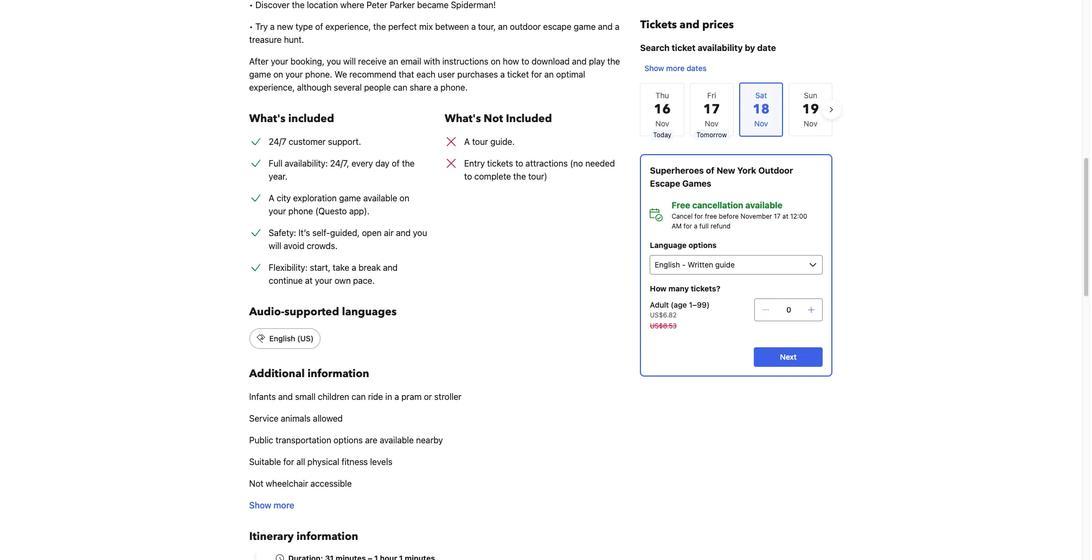 Task type: locate. For each thing, give the bounding box(es) containing it.
1 horizontal spatial will
[[343, 56, 356, 66]]

• inside • try a new type of experience, the perfect mix between a tour, an outdoor escape game and a treasure hunt.
[[249, 22, 253, 31]]

1 horizontal spatial of
[[392, 158, 400, 168]]

1 vertical spatial ticket
[[507, 69, 529, 79]]

a right share
[[434, 82, 438, 92]]

or
[[424, 392, 432, 402]]

2 horizontal spatial game
[[574, 22, 596, 31]]

phone. down user
[[441, 82, 468, 92]]

• left discover
[[249, 0, 253, 10]]

your inside a city exploration game available on your phone (questo app).
[[269, 206, 286, 216]]

tomorrow
[[697, 131, 727, 139]]

wheelchair
[[266, 479, 308, 488]]

0 vertical spatial 17
[[704, 100, 721, 118]]

1 nov from the left
[[656, 119, 670, 128]]

in
[[386, 392, 392, 402]]

not wheelchair accessible
[[249, 479, 352, 488]]

0 vertical spatial more
[[667, 63, 685, 73]]

for down download at the top of the page
[[532, 69, 542, 79]]

of left new
[[706, 166, 715, 175]]

3 nov from the left
[[804, 119, 818, 128]]

1 vertical spatial information
[[297, 529, 358, 544]]

0 vertical spatial options
[[689, 240, 717, 250]]

an left email
[[389, 56, 398, 66]]

a left tour,
[[471, 22, 476, 31]]

booking,
[[291, 56, 325, 66]]

not down suitable
[[249, 479, 264, 488]]

1 what's from the left
[[249, 111, 286, 126]]

what's up 24/7
[[249, 111, 286, 126]]

2 horizontal spatial an
[[545, 69, 554, 79]]

after your booking, you will receive an email with instructions on how to download and play the game on your phone. we recommend that each user purchases a ticket for an optimal experience, although several people can share a phone.
[[249, 56, 620, 92]]

nov inside sun 19 nov
[[804, 119, 818, 128]]

and inside flexibility: start, take a break and continue at your own pace.
[[383, 263, 398, 272]]

ride
[[368, 392, 383, 402]]

options up fitness
[[334, 435, 363, 445]]

1 vertical spatial will
[[269, 241, 281, 251]]

1 vertical spatial show
[[249, 500, 272, 510]]

the right play
[[608, 56, 620, 66]]

experience, down after
[[249, 82, 295, 92]]

0 horizontal spatial what's
[[249, 111, 286, 126]]

a inside a city exploration game available on your phone (questo app).
[[269, 193, 275, 203]]

game right escape
[[574, 22, 596, 31]]

0 horizontal spatial on
[[274, 69, 283, 79]]

public
[[249, 435, 273, 445]]

1 vertical spatial an
[[389, 56, 398, 66]]

1 horizontal spatial experience,
[[326, 22, 371, 31]]

show inside button
[[645, 63, 665, 73]]

you right air
[[413, 228, 427, 238]]

1 vertical spatial not
[[249, 479, 264, 488]]

region
[[632, 78, 842, 141]]

more
[[667, 63, 685, 73], [274, 500, 294, 510]]

1 vertical spatial at
[[305, 276, 313, 285]]

itinerary information
[[249, 529, 358, 544]]

17
[[704, 100, 721, 118], [774, 212, 781, 220]]

purchases
[[457, 69, 498, 79]]

0 horizontal spatial an
[[389, 56, 398, 66]]

0 horizontal spatial of
[[315, 22, 323, 31]]

2 vertical spatial on
[[400, 193, 410, 203]]

show for show more dates
[[645, 63, 665, 73]]

parker
[[390, 0, 415, 10]]

a inside flexibility: start, take a break and continue at your own pace.
[[352, 263, 356, 272]]

a left city
[[269, 193, 275, 203]]

take
[[333, 263, 350, 272]]

1 horizontal spatial at
[[783, 212, 789, 220]]

thu
[[656, 91, 669, 100]]

1 horizontal spatial on
[[400, 193, 410, 203]]

safety:
[[269, 228, 296, 238]]

0 horizontal spatial ticket
[[507, 69, 529, 79]]

available for nearby
[[380, 435, 414, 445]]

1 horizontal spatial what's
[[445, 111, 481, 126]]

0 horizontal spatial experience,
[[249, 82, 295, 92]]

city
[[277, 193, 291, 203]]

for
[[532, 69, 542, 79], [695, 212, 703, 220], [684, 222, 692, 230], [283, 457, 294, 467]]

1 vertical spatial 17
[[774, 212, 781, 220]]

0 vertical spatial can
[[393, 82, 408, 92]]

avoid
[[284, 241, 305, 251]]

for left all
[[283, 457, 294, 467]]

1 horizontal spatial an
[[498, 22, 508, 31]]

nov up tomorrow at the top of the page
[[705, 119, 719, 128]]

24/7
[[269, 137, 286, 147]]

more inside the "show more" 'button'
[[274, 500, 294, 510]]

1 horizontal spatial more
[[667, 63, 685, 73]]

to right the tickets
[[516, 158, 524, 168]]

0 vertical spatial show
[[645, 63, 665, 73]]

0 horizontal spatial will
[[269, 241, 281, 251]]

the inside the full availability: 24/7, every day of the year.
[[402, 158, 415, 168]]

2 nov from the left
[[705, 119, 719, 128]]

at left the "12:00"
[[783, 212, 789, 220]]

an down download at the top of the page
[[545, 69, 554, 79]]

at down start,
[[305, 276, 313, 285]]

1 horizontal spatial options
[[689, 240, 717, 250]]

english
[[269, 334, 295, 343]]

at inside flexibility: start, take a break and continue at your own pace.
[[305, 276, 313, 285]]

spiderman!
[[451, 0, 496, 10]]

the inside • try a new type of experience, the perfect mix between a tour, an outdoor escape game and a treasure hunt.
[[373, 22, 386, 31]]

how
[[650, 284, 667, 293]]

2 • from the top
[[249, 22, 253, 31]]

game
[[574, 22, 596, 31], [249, 69, 271, 79], [339, 193, 361, 203]]

nov up today on the top of page
[[656, 119, 670, 128]]

next
[[780, 352, 797, 361]]

the left the tour) on the top
[[514, 171, 526, 181]]

show inside 'button'
[[249, 500, 272, 510]]

0 vertical spatial to
[[522, 56, 530, 66]]

1 vertical spatial experience,
[[249, 82, 295, 92]]

0 vertical spatial an
[[498, 22, 508, 31]]

for right "am"
[[684, 222, 692, 230]]

1 vertical spatial phone.
[[441, 82, 468, 92]]

will down safety:
[[269, 241, 281, 251]]

show up the itinerary
[[249, 500, 272, 510]]

a right 'take'
[[352, 263, 356, 272]]

1 vertical spatial more
[[274, 500, 294, 510]]

experience, down "where"
[[326, 22, 371, 31]]

1 • from the top
[[249, 0, 253, 10]]

peter
[[367, 0, 388, 10]]

game up 'app).'
[[339, 193, 361, 203]]

game down after
[[249, 69, 271, 79]]

available up november
[[746, 200, 783, 210]]

crowds.
[[307, 241, 338, 251]]

became
[[417, 0, 449, 10]]

and left prices
[[680, 17, 700, 32]]

will inside 'safety: it's self-guided, open air and you will avoid crowds.'
[[269, 241, 281, 251]]

entry tickets to attractions (no needed to complete the tour)
[[464, 158, 615, 181]]

options down full
[[689, 240, 717, 250]]

refund
[[711, 222, 731, 230]]

at
[[783, 212, 789, 220], [305, 276, 313, 285]]

and up play
[[598, 22, 613, 31]]

ticket down how
[[507, 69, 529, 79]]

1–99)
[[689, 300, 710, 309]]

supported
[[285, 304, 339, 319]]

more down wheelchair
[[274, 500, 294, 510]]

tour)
[[529, 171, 548, 181]]

an right tour,
[[498, 22, 508, 31]]

air
[[384, 228, 394, 238]]

more left dates
[[667, 63, 685, 73]]

you up we
[[327, 56, 341, 66]]

0 vertical spatial you
[[327, 56, 341, 66]]

by
[[745, 43, 756, 53]]

17 right november
[[774, 212, 781, 220]]

your down start,
[[315, 276, 332, 285]]

• left try
[[249, 22, 253, 31]]

a city exploration game available on your phone (questo app).
[[269, 193, 410, 216]]

receive
[[358, 56, 387, 66]]

1 vertical spatial game
[[249, 69, 271, 79]]

english (us)
[[269, 334, 314, 343]]

us$8.53
[[650, 322, 677, 330]]

and up optimal
[[572, 56, 587, 66]]

you
[[327, 56, 341, 66], [413, 228, 427, 238]]

2 vertical spatial to
[[464, 171, 472, 181]]

next button
[[754, 347, 823, 367]]

not up a tour guide.
[[484, 111, 503, 126]]

19
[[803, 100, 819, 118]]

1 horizontal spatial you
[[413, 228, 427, 238]]

how
[[503, 56, 519, 66]]

of right the day
[[392, 158, 400, 168]]

phone. up although
[[305, 69, 332, 79]]

availability:
[[285, 158, 328, 168]]

0 horizontal spatial show
[[249, 500, 272, 510]]

2 horizontal spatial nov
[[804, 119, 818, 128]]

game inside a city exploration game available on your phone (questo app).
[[339, 193, 361, 203]]

children
[[318, 392, 349, 402]]

the
[[292, 0, 305, 10], [373, 22, 386, 31], [608, 56, 620, 66], [402, 158, 415, 168], [514, 171, 526, 181]]

nov down '19' on the top right of the page
[[804, 119, 818, 128]]

and right air
[[396, 228, 411, 238]]

0 vertical spatial a
[[464, 137, 470, 147]]

information down accessible
[[297, 529, 358, 544]]

0 vertical spatial ticket
[[672, 43, 696, 53]]

sun
[[804, 91, 818, 100]]

more inside show more dates button
[[667, 63, 685, 73]]

0 horizontal spatial can
[[352, 392, 366, 402]]

1 horizontal spatial show
[[645, 63, 665, 73]]

game inside • try a new type of experience, the perfect mix between a tour, an outdoor escape game and a treasure hunt.
[[574, 22, 596, 31]]

of inside the full availability: 24/7, every day of the year.
[[392, 158, 400, 168]]

1 vertical spatial •
[[249, 22, 253, 31]]

your right after
[[271, 56, 288, 66]]

to down entry
[[464, 171, 472, 181]]

1 horizontal spatial can
[[393, 82, 408, 92]]

0 vertical spatial experience,
[[326, 22, 371, 31]]

a left full
[[694, 222, 698, 230]]

the down peter
[[373, 22, 386, 31]]

included
[[288, 111, 334, 126]]

0 vertical spatial information
[[308, 366, 369, 381]]

1 horizontal spatial 17
[[774, 212, 781, 220]]

us$6.82
[[650, 311, 677, 319]]

0 vertical spatial game
[[574, 22, 596, 31]]

0 horizontal spatial more
[[274, 500, 294, 510]]

0 horizontal spatial at
[[305, 276, 313, 285]]

several
[[334, 82, 362, 92]]

available inside a city exploration game available on your phone (questo app).
[[363, 193, 397, 203]]

game inside after your booking, you will receive an email with instructions on how to download and play the game on your phone. we recommend that each user purchases a ticket for an optimal experience, although several people can share a phone.
[[249, 69, 271, 79]]

your down city
[[269, 206, 286, 216]]

am
[[672, 222, 682, 230]]

1 horizontal spatial game
[[339, 193, 361, 203]]

the right the day
[[402, 158, 415, 168]]

what's included
[[249, 111, 334, 126]]

(us)
[[297, 334, 314, 343]]

nov inside fri 17 nov tomorrow
[[705, 119, 719, 128]]

will up we
[[343, 56, 356, 66]]

0 horizontal spatial 17
[[704, 100, 721, 118]]

day
[[376, 158, 390, 168]]

1 vertical spatial a
[[269, 193, 275, 203]]

ticket up show more dates
[[672, 43, 696, 53]]

• for • try a new type of experience, the perfect mix between a tour, an outdoor escape game and a treasure hunt.
[[249, 22, 253, 31]]

superheroes
[[650, 166, 704, 175]]

1 horizontal spatial a
[[464, 137, 470, 147]]

1 vertical spatial on
[[274, 69, 283, 79]]

2 what's from the left
[[445, 111, 481, 126]]

flexibility:
[[269, 263, 308, 272]]

0 horizontal spatial nov
[[656, 119, 670, 128]]

and right break
[[383, 263, 398, 272]]

can
[[393, 82, 408, 92], [352, 392, 366, 402]]

0 vertical spatial at
[[783, 212, 789, 220]]

of for type
[[315, 22, 323, 31]]

can left ride
[[352, 392, 366, 402]]

0 vertical spatial phone.
[[305, 69, 332, 79]]

17 inside the free cancellation available cancel for free before november 17 at 12:00 am for a full refund
[[774, 212, 781, 220]]

1 vertical spatial you
[[413, 228, 427, 238]]

show down search
[[645, 63, 665, 73]]

• discover the location where peter parker became spiderman!
[[249, 0, 496, 10]]

information up children
[[308, 366, 369, 381]]

will
[[343, 56, 356, 66], [269, 241, 281, 251]]

on
[[491, 56, 501, 66], [274, 69, 283, 79], [400, 193, 410, 203]]

available right are
[[380, 435, 414, 445]]

included
[[506, 111, 552, 126]]

0 horizontal spatial not
[[249, 479, 264, 488]]

fri
[[708, 91, 717, 100]]

0 vertical spatial will
[[343, 56, 356, 66]]

break
[[359, 263, 381, 272]]

what's for what's not included
[[445, 111, 481, 126]]

entry
[[464, 158, 485, 168]]

to inside after your booking, you will receive an email with instructions on how to download and play the game on your phone. we recommend that each user purchases a ticket for an optimal experience, although several people can share a phone.
[[522, 56, 530, 66]]

1 horizontal spatial not
[[484, 111, 503, 126]]

people
[[364, 82, 391, 92]]

nov inside thu 16 nov today
[[656, 119, 670, 128]]

try
[[256, 22, 268, 31]]

•
[[249, 0, 253, 10], [249, 22, 253, 31]]

1 vertical spatial can
[[352, 392, 366, 402]]

to right how
[[522, 56, 530, 66]]

2 vertical spatial game
[[339, 193, 361, 203]]

of inside • try a new type of experience, the perfect mix between a tour, an outdoor escape game and a treasure hunt.
[[315, 22, 323, 31]]

available up 'app).'
[[363, 193, 397, 203]]

17 down fri
[[704, 100, 721, 118]]

of right type
[[315, 22, 323, 31]]

on inside a city exploration game available on your phone (questo app).
[[400, 193, 410, 203]]

adult
[[650, 300, 669, 309]]

information for additional information
[[308, 366, 369, 381]]

0 horizontal spatial game
[[249, 69, 271, 79]]

a left the tour on the top of page
[[464, 137, 470, 147]]

itinerary
[[249, 529, 294, 544]]

more for show more
[[274, 500, 294, 510]]

tickets
[[487, 158, 513, 168]]

optimal
[[556, 69, 586, 79]]

2 horizontal spatial of
[[706, 166, 715, 175]]

0 vertical spatial •
[[249, 0, 253, 10]]

of
[[315, 22, 323, 31], [392, 158, 400, 168], [706, 166, 715, 175]]

can down "that"
[[393, 82, 408, 92]]

1 horizontal spatial ticket
[[672, 43, 696, 53]]

type
[[296, 22, 313, 31]]

support.
[[328, 137, 361, 147]]

0 horizontal spatial a
[[269, 193, 275, 203]]

1 horizontal spatial nov
[[705, 119, 719, 128]]

available inside the free cancellation available cancel for free before november 17 at 12:00 am for a full refund
[[746, 200, 783, 210]]

0 horizontal spatial you
[[327, 56, 341, 66]]

what's up the tour on the top of page
[[445, 111, 481, 126]]

0 vertical spatial on
[[491, 56, 501, 66]]

0 vertical spatial not
[[484, 111, 503, 126]]

1 vertical spatial options
[[334, 435, 363, 445]]

not
[[484, 111, 503, 126], [249, 479, 264, 488]]



Task type: vqa. For each thing, say whether or not it's contained in the screenshot.
– associated with Content promoting violence, discriminatory language, or hatred against a person or groups based on the basis of who they are
no



Task type: describe. For each thing, give the bounding box(es) containing it.
an inside • try a new type of experience, the perfect mix between a tour, an outdoor escape game and a treasure hunt.
[[498, 22, 508, 31]]

12:00
[[791, 212, 808, 220]]

how many tickets?
[[650, 284, 721, 293]]

instructions
[[443, 56, 489, 66]]

service animals allowed
[[249, 413, 343, 423]]

fitness
[[342, 457, 368, 467]]

information for itinerary information
[[297, 529, 358, 544]]

and inside • try a new type of experience, the perfect mix between a tour, an outdoor escape game and a treasure hunt.
[[598, 22, 613, 31]]

show more dates button
[[641, 59, 711, 78]]

outdoor
[[759, 166, 794, 175]]

thu 16 nov today
[[654, 91, 672, 139]]

what's not included
[[445, 111, 552, 126]]

guide.
[[491, 137, 515, 147]]

between
[[435, 22, 469, 31]]

nearby
[[416, 435, 443, 445]]

infants
[[249, 392, 276, 402]]

show for show more
[[249, 500, 272, 510]]

(age
[[671, 300, 687, 309]]

1 vertical spatial to
[[516, 158, 524, 168]]

language
[[650, 240, 687, 250]]

audio-supported languages
[[249, 304, 397, 319]]

2 horizontal spatial on
[[491, 56, 501, 66]]

a inside the free cancellation available cancel for free before november 17 at 12:00 am for a full refund
[[694, 222, 698, 230]]

physical
[[308, 457, 340, 467]]

infants and small children can ride in a pram or stroller
[[249, 392, 462, 402]]

ticket inside after your booking, you will receive an email with instructions on how to download and play the game on your phone. we recommend that each user purchases a ticket for an optimal experience, although several people can share a phone.
[[507, 69, 529, 79]]

can inside after your booking, you will receive an email with instructions on how to download and play the game on your phone. we recommend that each user purchases a ticket for an optimal experience, although several people can share a phone.
[[393, 82, 408, 92]]

what's for what's included
[[249, 111, 286, 126]]

hunt.
[[284, 35, 304, 44]]

flexibility: start, take a break and continue at your own pace.
[[269, 263, 398, 285]]

experience, inside after your booking, you will receive an email with instructions on how to download and play the game on your phone. we recommend that each user purchases a ticket for an optimal experience, although several people can share a phone.
[[249, 82, 295, 92]]

for up full
[[695, 212, 703, 220]]

with
[[424, 56, 440, 66]]

your down booking,
[[286, 69, 303, 79]]

availability
[[698, 43, 743, 53]]

of for day
[[392, 158, 400, 168]]

date
[[758, 43, 776, 53]]

fri 17 nov tomorrow
[[697, 91, 727, 139]]

free cancellation available cancel for free before november 17 at 12:00 am for a full refund
[[672, 200, 808, 230]]

a tour guide.
[[464, 137, 515, 147]]

public transportation options are available nearby
[[249, 435, 443, 445]]

prices
[[703, 17, 734, 32]]

cancellation
[[693, 200, 744, 210]]

a right in
[[395, 392, 399, 402]]

york
[[738, 166, 757, 175]]

you inside after your booking, you will receive an email with instructions on how to download and play the game on your phone. we recommend that each user purchases a ticket for an optimal experience, although several people can share a phone.
[[327, 56, 341, 66]]

full
[[700, 222, 709, 230]]

new
[[717, 166, 736, 175]]

tour
[[472, 137, 488, 147]]

transportation
[[276, 435, 331, 445]]

experience, inside • try a new type of experience, the perfect mix between a tour, an outdoor escape game and a treasure hunt.
[[326, 22, 371, 31]]

a down how
[[501, 69, 505, 79]]

will inside after your booking, you will receive an email with instructions on how to download and play the game on your phone. we recommend that each user purchases a ticket for an optimal experience, although several people can share a phone.
[[343, 56, 356, 66]]

that
[[399, 69, 414, 79]]

tour,
[[478, 22, 496, 31]]

1 horizontal spatial phone.
[[441, 82, 468, 92]]

• try a new type of experience, the perfect mix between a tour, an outdoor escape game and a treasure hunt.
[[249, 22, 620, 44]]

full
[[269, 158, 283, 168]]

and inside after your booking, you will receive an email with instructions on how to download and play the game on your phone. we recommend that each user purchases a ticket for an optimal experience, although several people can share a phone.
[[572, 56, 587, 66]]

today
[[654, 131, 672, 139]]

more for show more dates
[[667, 63, 685, 73]]

nov for 16
[[656, 119, 670, 128]]

17 inside fri 17 nov tomorrow
[[704, 100, 721, 118]]

region containing 16
[[632, 78, 842, 141]]

continue
[[269, 276, 303, 285]]

although
[[297, 82, 332, 92]]

• for • discover the location where peter parker became spiderman!
[[249, 0, 253, 10]]

a for a tour guide.
[[464, 137, 470, 147]]

exploration
[[293, 193, 337, 203]]

start,
[[310, 263, 331, 272]]

of inside superheroes of new york outdoor escape games
[[706, 166, 715, 175]]

free
[[672, 200, 691, 210]]

suitable
[[249, 457, 281, 467]]

nov for 17
[[705, 119, 719, 128]]

new
[[277, 22, 293, 31]]

0 horizontal spatial phone.
[[305, 69, 332, 79]]

sun 19 nov
[[803, 91, 819, 128]]

dates
[[687, 63, 707, 73]]

every
[[352, 158, 373, 168]]

show more button
[[249, 499, 294, 512]]

discover
[[256, 0, 290, 10]]

tickets and prices
[[641, 17, 734, 32]]

and inside 'safety: it's self-guided, open air and you will avoid crowds.'
[[396, 228, 411, 238]]

superheroes of new york outdoor escape games
[[650, 166, 794, 188]]

accessible
[[311, 479, 352, 488]]

24/7 customer support.
[[269, 137, 361, 147]]

all
[[297, 457, 305, 467]]

for inside after your booking, you will receive an email with instructions on how to download and play the game on your phone. we recommend that each user purchases a ticket for an optimal experience, although several people can share a phone.
[[532, 69, 542, 79]]

november
[[741, 212, 773, 220]]

your inside flexibility: start, take a break and continue at your own pace.
[[315, 276, 332, 285]]

location
[[307, 0, 338, 10]]

2 vertical spatial an
[[545, 69, 554, 79]]

the up type
[[292, 0, 305, 10]]

at inside the free cancellation available cancel for free before november 17 at 12:00 am for a full refund
[[783, 212, 789, 220]]

language options
[[650, 240, 717, 250]]

available for on
[[363, 193, 397, 203]]

a for a city exploration game available on your phone (questo app).
[[269, 193, 275, 203]]

animals
[[281, 413, 311, 423]]

each
[[417, 69, 436, 79]]

full availability: 24/7, every day of the year.
[[269, 158, 415, 181]]

self-
[[312, 228, 330, 238]]

escape
[[543, 22, 572, 31]]

the inside the entry tickets to attractions (no needed to complete the tour)
[[514, 171, 526, 181]]

(questo
[[316, 206, 347, 216]]

recommend
[[350, 69, 397, 79]]

0 horizontal spatial options
[[334, 435, 363, 445]]

a right try
[[270, 22, 275, 31]]

before
[[719, 212, 739, 220]]

and left small
[[278, 392, 293, 402]]

safety: it's self-guided, open air and you will avoid crowds.
[[269, 228, 427, 251]]

the inside after your booking, you will receive an email with instructions on how to download and play the game on your phone. we recommend that each user purchases a ticket for an optimal experience, although several people can share a phone.
[[608, 56, 620, 66]]

you inside 'safety: it's self-guided, open air and you will avoid crowds.'
[[413, 228, 427, 238]]

a left tickets
[[615, 22, 620, 31]]

after
[[249, 56, 269, 66]]



